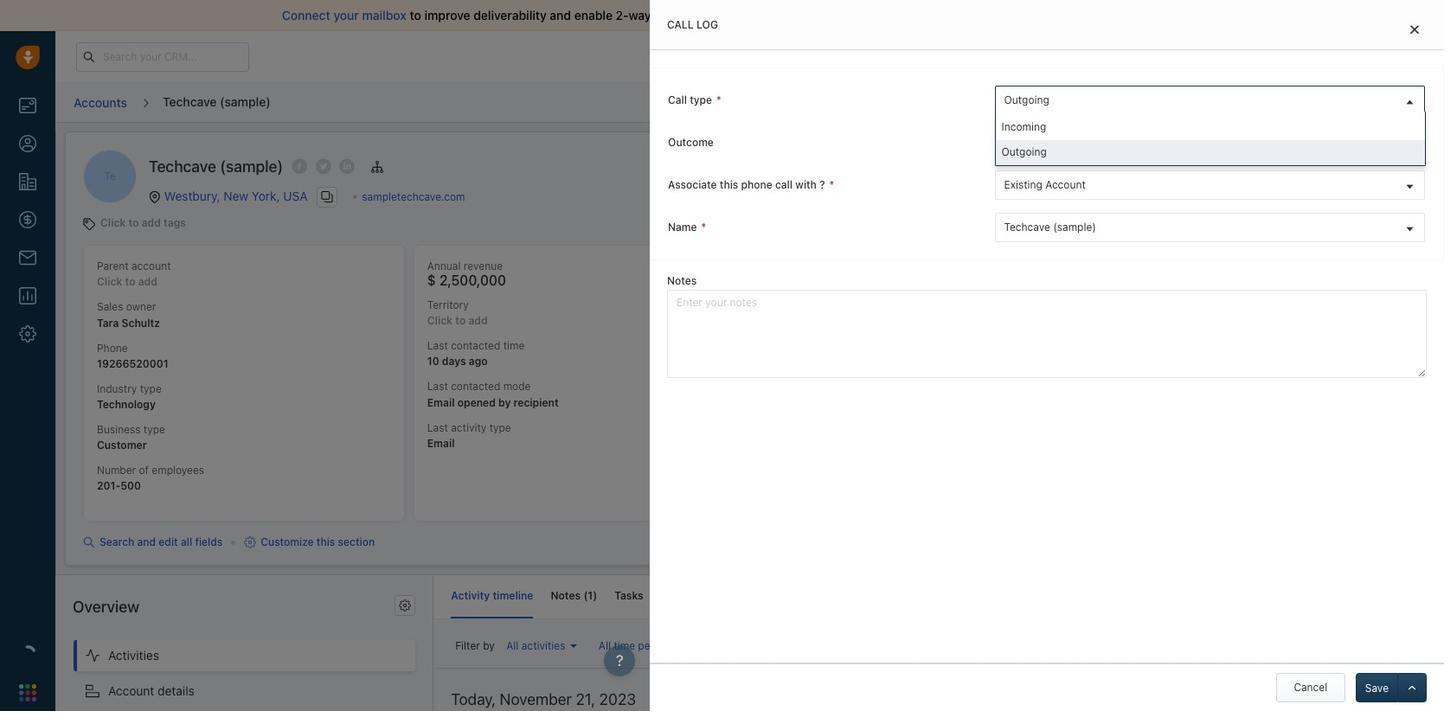 Task type: describe. For each thing, give the bounding box(es) containing it.
an
[[1038, 136, 1050, 149]]

2-
[[616, 8, 629, 23]]

incoming
[[1002, 120, 1047, 133]]

customize this section
[[261, 536, 375, 549]]

meetings
[[803, 376, 856, 391]]

)
[[593, 590, 597, 603]]

add inside territory click to add
[[469, 314, 488, 327]]

$3.2k
[[978, 289, 1008, 301]]

name
[[668, 221, 697, 234]]

days inside last contacted time 10 days ago
[[442, 355, 466, 368]]

outcome
[[668, 136, 714, 149]]

1 horizontal spatial days
[[1064, 50, 1085, 61]]

click to add tags
[[100, 217, 186, 230]]

all activities link
[[502, 635, 581, 657]]

customer
[[97, 439, 147, 452]]

cancel button
[[1276, 673, 1346, 703]]

1 inside 1 contact "button"
[[721, 639, 725, 652]]

ends
[[1015, 50, 1037, 61]]

$
[[427, 273, 436, 289]]

0 vertical spatial (sample)
[[220, 94, 271, 109]]

account inside existing account link
[[1046, 178, 1086, 191]]

(sample) inside dialog
[[1053, 221, 1097, 234]]

deal
[[843, 638, 864, 651]]

section
[[338, 536, 375, 549]]

1 horizontal spatial and
[[550, 8, 571, 23]]

all time periods button
[[594, 635, 691, 657]]

existing account
[[1004, 178, 1086, 191]]

connect
[[282, 8, 330, 23]]

freshworks switcher image
[[19, 684, 36, 702]]

schultz
[[122, 316, 160, 329]]

linkedin circled image
[[339, 158, 355, 176]]

2 vertical spatial techcave (sample)
[[1004, 221, 1097, 234]]

annual revenue $ 2,500,000
[[427, 260, 506, 289]]

save button
[[1356, 673, 1398, 703]]

accounts link
[[73, 89, 128, 116]]

sampletechcave.com link
[[362, 190, 465, 203]]

email image
[[1273, 49, 1285, 64]]

type inside "last activity type email"
[[490, 421, 511, 434]]

show deal activities
[[813, 638, 911, 651]]

incoming option
[[996, 115, 1425, 140]]

last contacted mode email opened by recipient
[[427, 380, 559, 409]]

show
[[813, 638, 840, 651]]

search and edit all fields
[[100, 536, 223, 549]]

timeline
[[493, 590, 534, 603]]

your trial ends in 21 days
[[971, 50, 1085, 61]]

add inside parent account click to add
[[138, 276, 157, 289]]

account
[[132, 260, 171, 273]]

employees
[[152, 464, 204, 477]]

time inside button
[[614, 639, 635, 652]]

0 vertical spatial techcave (sample)
[[163, 94, 271, 109]]

2023
[[599, 690, 636, 709]]

found
[[859, 376, 892, 391]]

improve
[[425, 8, 470, 23]]

qualification: $566.66k
[[788, 288, 905, 301]]

negotiation:
[[916, 288, 976, 301]]

by inside 'last contacted mode email opened by recipient'
[[499, 396, 511, 409]]

1 vertical spatial (sample)
[[220, 158, 283, 176]]

overview
[[73, 598, 139, 617]]

recipient
[[514, 396, 559, 409]]

$566.66k
[[854, 289, 905, 301]]

november
[[500, 690, 572, 709]]

techcave inside techcave (sample) link
[[1004, 221, 1051, 234]]

deliverability
[[474, 8, 547, 23]]

westbury, new york, usa link
[[164, 188, 308, 203]]

to left tags
[[129, 217, 139, 230]]

phone
[[97, 342, 128, 355]]

activity
[[451, 421, 487, 434]]

parent
[[97, 260, 129, 273]]

mng settings image
[[399, 600, 411, 612]]

enable
[[574, 8, 613, 23]]

sampletechcave.com
[[362, 190, 465, 203]]

with
[[796, 178, 817, 191]]

task button
[[996, 88, 1054, 117]]

westbury,
[[164, 188, 220, 203]]

tara
[[97, 316, 119, 329]]

sales owner tara schultz
[[97, 301, 160, 329]]

search
[[100, 536, 134, 549]]

Search your CRM... text field
[[76, 42, 249, 71]]

annual
[[427, 260, 461, 273]]

usa
[[283, 188, 308, 203]]

19266520001
[[97, 357, 168, 370]]

to inside parent account click to add
[[125, 276, 135, 289]]

click inside territory click to add
[[427, 314, 453, 327]]

Enter your notes text field
[[667, 290, 1427, 378]]

save
[[1366, 682, 1389, 695]]

0 vertical spatial click
[[100, 217, 126, 230]]

all time periods
[[599, 639, 675, 652]]

customize this section link
[[244, 535, 375, 551]]

notes ( 1 )
[[551, 590, 597, 603]]

time inside last contacted time 10 days ago
[[503, 339, 525, 352]]

ago
[[469, 355, 488, 368]]

parent account click to add
[[97, 260, 171, 289]]

21
[[1051, 50, 1061, 61]]

customize
[[261, 536, 314, 549]]

1 contact
[[721, 639, 766, 652]]

business
[[97, 423, 141, 436]]

(
[[584, 590, 588, 603]]

email for contacted
[[427, 396, 455, 409]]

outgoing inside option
[[1002, 145, 1047, 158]]

industry type technology
[[97, 382, 162, 411]]

way
[[629, 8, 651, 23]]

qualification:
[[788, 288, 853, 301]]

list box containing incoming
[[996, 115, 1425, 165]]

last for last contacted mode email opened by recipient
[[427, 380, 448, 393]]



Task type: locate. For each thing, give the bounding box(es) containing it.
0 vertical spatial email
[[427, 396, 455, 409]]

outgoing
[[1004, 93, 1050, 106], [1002, 145, 1047, 158]]

no meetings found
[[784, 376, 892, 391]]

1 all from the left
[[507, 639, 519, 652]]

0 horizontal spatial and
[[137, 536, 156, 549]]

account right existing
[[1046, 178, 1086, 191]]

conversations.
[[733, 8, 817, 23]]

0 horizontal spatial days
[[442, 355, 466, 368]]

sales
[[97, 301, 123, 314]]

0 vertical spatial days
[[1064, 50, 1085, 61]]

notes down name
[[667, 274, 697, 287]]

email for activity
[[427, 437, 455, 450]]

1 last from the top
[[427, 339, 448, 352]]

0 vertical spatial time
[[503, 339, 525, 352]]

1 vertical spatial and
[[137, 536, 156, 549]]

add up last contacted time 10 days ago
[[469, 314, 488, 327]]

1 horizontal spatial account
[[1046, 178, 1086, 191]]

techcave up westbury,
[[149, 158, 216, 176]]

this for phone
[[720, 178, 739, 191]]

1 vertical spatial email
[[427, 437, 455, 450]]

2 vertical spatial add
[[469, 314, 488, 327]]

2,500,000
[[439, 273, 506, 289]]

details
[[158, 684, 195, 698]]

revenue
[[464, 260, 503, 273]]

your
[[334, 8, 359, 23]]

3 last from the top
[[427, 421, 448, 434]]

today,
[[451, 690, 496, 709]]

select an outcome
[[1004, 136, 1096, 149]]

all activities
[[507, 639, 566, 652]]

dialog containing call log
[[650, 0, 1445, 711]]

last inside 'last contacted mode email opened by recipient'
[[427, 380, 448, 393]]

1 horizontal spatial all
[[599, 639, 611, 652]]

last for last contacted time 10 days ago
[[427, 339, 448, 352]]

type up 'outcome' on the top left of page
[[690, 93, 712, 106]]

all for all activities
[[507, 639, 519, 652]]

0 vertical spatial account
[[1046, 178, 1086, 191]]

last inside "last activity type email"
[[427, 421, 448, 434]]

territory
[[427, 299, 469, 312]]

2 email from the top
[[427, 437, 455, 450]]

all left the periods on the left
[[599, 639, 611, 652]]

trial
[[995, 50, 1012, 61]]

1 left contact
[[721, 639, 725, 652]]

0 horizontal spatial notes
[[551, 590, 581, 603]]

mode
[[503, 380, 531, 393]]

twitter circled image
[[316, 158, 331, 176]]

last up 10
[[427, 339, 448, 352]]

by right filter
[[483, 639, 495, 652]]

0 horizontal spatial 1
[[588, 590, 593, 603]]

filter
[[455, 639, 480, 652]]

2 last from the top
[[427, 380, 448, 393]]

all right filter by
[[507, 639, 519, 652]]

time
[[503, 339, 525, 352], [614, 639, 635, 652]]

email down activity
[[427, 437, 455, 450]]

mailbox
[[362, 8, 407, 23]]

1 horizontal spatial time
[[614, 639, 635, 652]]

activities up "today, november 21, 2023"
[[522, 639, 566, 652]]

0 horizontal spatial of
[[139, 464, 149, 477]]

time up mode
[[503, 339, 525, 352]]

westbury, new york, usa
[[164, 188, 308, 203]]

last down 10
[[427, 380, 448, 393]]

of up 500
[[139, 464, 149, 477]]

1 vertical spatial contacted
[[451, 380, 500, 393]]

call type
[[668, 93, 712, 106]]

type inside industry type technology
[[140, 382, 162, 395]]

type right activity
[[490, 421, 511, 434]]

techcave
[[163, 94, 217, 109], [149, 158, 216, 176], [1004, 221, 1051, 234]]

1 vertical spatial this
[[317, 536, 335, 549]]

negotiation: $3.2k
[[916, 288, 1008, 301]]

1 vertical spatial add
[[138, 276, 157, 289]]

1 vertical spatial click
[[97, 276, 122, 289]]

0 vertical spatial last
[[427, 339, 448, 352]]

york,
[[252, 188, 280, 203]]

activities
[[108, 648, 159, 663]]

0 vertical spatial call
[[667, 18, 694, 31]]

industry
[[97, 382, 137, 395]]

log
[[697, 18, 718, 31]]

call
[[775, 178, 793, 191]]

this for section
[[317, 536, 335, 549]]

outgoing option
[[996, 140, 1425, 165]]

type right business
[[144, 423, 165, 436]]

0 horizontal spatial activities
[[522, 639, 566, 652]]

1 contact button
[[699, 635, 781, 657]]

filter by
[[455, 639, 495, 652]]

activities
[[867, 638, 911, 651], [522, 639, 566, 652]]

associate
[[668, 178, 717, 191]]

last left activity
[[427, 421, 448, 434]]

1 vertical spatial 1
[[721, 639, 725, 652]]

owner
[[126, 301, 156, 314]]

techcave (sample) down 'existing account'
[[1004, 221, 1097, 234]]

2 vertical spatial techcave
[[1004, 221, 1051, 234]]

type inside dialog
[[690, 93, 712, 106]]

last for last activity type email
[[427, 421, 448, 434]]

1 vertical spatial last
[[427, 380, 448, 393]]

all inside button
[[599, 639, 611, 652]]

0 horizontal spatial time
[[503, 339, 525, 352]]

1 vertical spatial of
[[139, 464, 149, 477]]

email inside "last activity type email"
[[427, 437, 455, 450]]

of inside number of employees 201-500
[[139, 464, 149, 477]]

1 horizontal spatial notes
[[667, 274, 697, 287]]

call up 'outcome' on the top left of page
[[668, 93, 687, 106]]

call for call log
[[667, 18, 694, 31]]

territory click to add
[[427, 299, 488, 327]]

phone
[[741, 178, 773, 191]]

add
[[142, 217, 161, 230], [138, 276, 157, 289], [469, 314, 488, 327]]

notes left (
[[551, 590, 581, 603]]

number of employees 201-500
[[97, 464, 204, 493]]

0 horizontal spatial account
[[108, 684, 154, 698]]

2 vertical spatial (sample)
[[1053, 221, 1097, 234]]

to down parent on the top
[[125, 276, 135, 289]]

1 vertical spatial call
[[668, 93, 687, 106]]

number
[[97, 464, 136, 477]]

list box
[[996, 115, 1425, 165]]

in
[[1040, 50, 1048, 61]]

account down activities
[[108, 684, 154, 698]]

of left log
[[685, 8, 696, 23]]

1 vertical spatial days
[[442, 355, 466, 368]]

0 vertical spatial notes
[[667, 274, 697, 287]]

1 left tasks
[[588, 590, 593, 603]]

techcave (sample) down search your crm... text field
[[163, 94, 271, 109]]

explore
[[1118, 49, 1155, 62]]

contacted up ago
[[451, 339, 500, 352]]

call left log
[[667, 18, 694, 31]]

task
[[1022, 96, 1045, 109]]

0 vertical spatial 1
[[588, 590, 593, 603]]

business type customer
[[97, 423, 165, 452]]

contacted inside 'last contacted mode email opened by recipient'
[[451, 380, 500, 393]]

0 horizontal spatial all
[[507, 639, 519, 652]]

days right the 21
[[1064, 50, 1085, 61]]

tasks
[[615, 590, 644, 603]]

facebook circled image
[[292, 158, 307, 176]]

associate this phone call with ?
[[668, 178, 825, 191]]

last
[[427, 339, 448, 352], [427, 380, 448, 393], [427, 421, 448, 434]]

0 vertical spatial contacted
[[451, 339, 500, 352]]

1 horizontal spatial by
[[499, 396, 511, 409]]

0 horizontal spatial by
[[483, 639, 495, 652]]

last contacted time 10 days ago
[[427, 339, 525, 368]]

email inside 'last contacted mode email opened by recipient'
[[427, 396, 455, 409]]

500
[[120, 480, 141, 493]]

1 contacted from the top
[[451, 339, 500, 352]]

and
[[550, 8, 571, 23], [137, 536, 156, 549]]

by
[[499, 396, 511, 409], [483, 639, 495, 652]]

techcave down search your crm... text field
[[163, 94, 217, 109]]

and left edit in the bottom of the page
[[137, 536, 156, 549]]

0 vertical spatial add
[[142, 217, 161, 230]]

2 all from the left
[[599, 639, 611, 652]]

call
[[667, 18, 694, 31], [668, 93, 687, 106]]

explore plans
[[1118, 49, 1185, 62]]

your
[[971, 50, 992, 61]]

days right 10
[[442, 355, 466, 368]]

click down parent on the top
[[97, 276, 122, 289]]

click up parent on the top
[[100, 217, 126, 230]]

outgoing inside dialog
[[1004, 93, 1050, 106]]

notes for notes
[[667, 274, 697, 287]]

0 vertical spatial outgoing
[[1004, 93, 1050, 106]]

no
[[784, 376, 800, 391]]

1 vertical spatial techcave (sample)
[[149, 158, 283, 176]]

email
[[699, 8, 730, 23]]

1 vertical spatial techcave
[[149, 158, 216, 176]]

search and edit all fields link
[[83, 535, 223, 551]]

type for business type customer
[[144, 423, 165, 436]]

call for call type
[[668, 93, 687, 106]]

plans
[[1158, 49, 1185, 62]]

add left tags
[[142, 217, 161, 230]]

phone 19266520001
[[97, 342, 168, 370]]

contacted for opened
[[451, 380, 500, 393]]

contacted up the opened
[[451, 380, 500, 393]]

contacted for days
[[451, 339, 500, 352]]

this left phone
[[720, 178, 739, 191]]

techcave down existing
[[1004, 221, 1051, 234]]

2 contacted from the top
[[451, 380, 500, 393]]

techcave (sample)
[[163, 94, 271, 109], [149, 158, 283, 176], [1004, 221, 1097, 234]]

outgoing down incoming
[[1002, 145, 1047, 158]]

type for industry type technology
[[140, 382, 162, 395]]

1 horizontal spatial this
[[720, 178, 739, 191]]

0 vertical spatial techcave
[[163, 94, 217, 109]]

1 vertical spatial outgoing
[[1002, 145, 1047, 158]]

last activity type email
[[427, 421, 511, 450]]

1 horizontal spatial 1
[[721, 639, 725, 652]]

to down territory
[[455, 314, 466, 327]]

techcave (sample) up "westbury, new york, usa"
[[149, 158, 283, 176]]

by down mode
[[499, 396, 511, 409]]

1 horizontal spatial of
[[685, 8, 696, 23]]

connect your mailbox link
[[282, 8, 410, 23]]

all for all time periods
[[599, 639, 611, 652]]

contacted inside last contacted time 10 days ago
[[451, 339, 500, 352]]

all
[[507, 639, 519, 652], [599, 639, 611, 652]]

explore plans link
[[1108, 46, 1194, 67]]

tags
[[164, 217, 186, 230]]

21,
[[576, 690, 595, 709]]

2 vertical spatial last
[[427, 421, 448, 434]]

notes inside dialog
[[667, 274, 697, 287]]

0 vertical spatial by
[[499, 396, 511, 409]]

click down territory
[[427, 314, 453, 327]]

time left the periods on the left
[[614, 639, 635, 652]]

2 vertical spatial click
[[427, 314, 453, 327]]

outgoing up incoming
[[1004, 93, 1050, 106]]

1 vertical spatial by
[[483, 639, 495, 652]]

contact
[[728, 639, 766, 652]]

activities right deal
[[867, 638, 911, 651]]

1 vertical spatial notes
[[551, 590, 581, 603]]

0 vertical spatial this
[[720, 178, 739, 191]]

notes for notes ( 1 )
[[551, 590, 581, 603]]

to right the mailbox
[[410, 8, 421, 23]]

to inside territory click to add
[[455, 314, 466, 327]]

last inside last contacted time 10 days ago
[[427, 339, 448, 352]]

activity
[[451, 590, 490, 603]]

close image
[[1411, 24, 1419, 35]]

type for call type
[[690, 93, 712, 106]]

1 vertical spatial account
[[108, 684, 154, 698]]

of
[[685, 8, 696, 23], [139, 464, 149, 477]]

0 vertical spatial of
[[685, 8, 696, 23]]

this left section
[[317, 536, 335, 549]]

1 horizontal spatial activities
[[867, 638, 911, 651]]

email left the opened
[[427, 396, 455, 409]]

sync
[[655, 8, 681, 23]]

outcome
[[1053, 136, 1096, 149]]

and left enable
[[550, 8, 571, 23]]

0 horizontal spatial this
[[317, 536, 335, 549]]

add down account in the top of the page
[[138, 276, 157, 289]]

1 email from the top
[[427, 396, 455, 409]]

account details
[[108, 684, 195, 698]]

click inside parent account click to add
[[97, 276, 122, 289]]

0 vertical spatial and
[[550, 8, 571, 23]]

all
[[181, 536, 192, 549]]

1 vertical spatial time
[[614, 639, 635, 652]]

type up technology
[[140, 382, 162, 395]]

type inside business type customer
[[144, 423, 165, 436]]

dialog
[[650, 0, 1445, 711]]



Task type: vqa. For each thing, say whether or not it's contained in the screenshot.
Import accounts "group"
no



